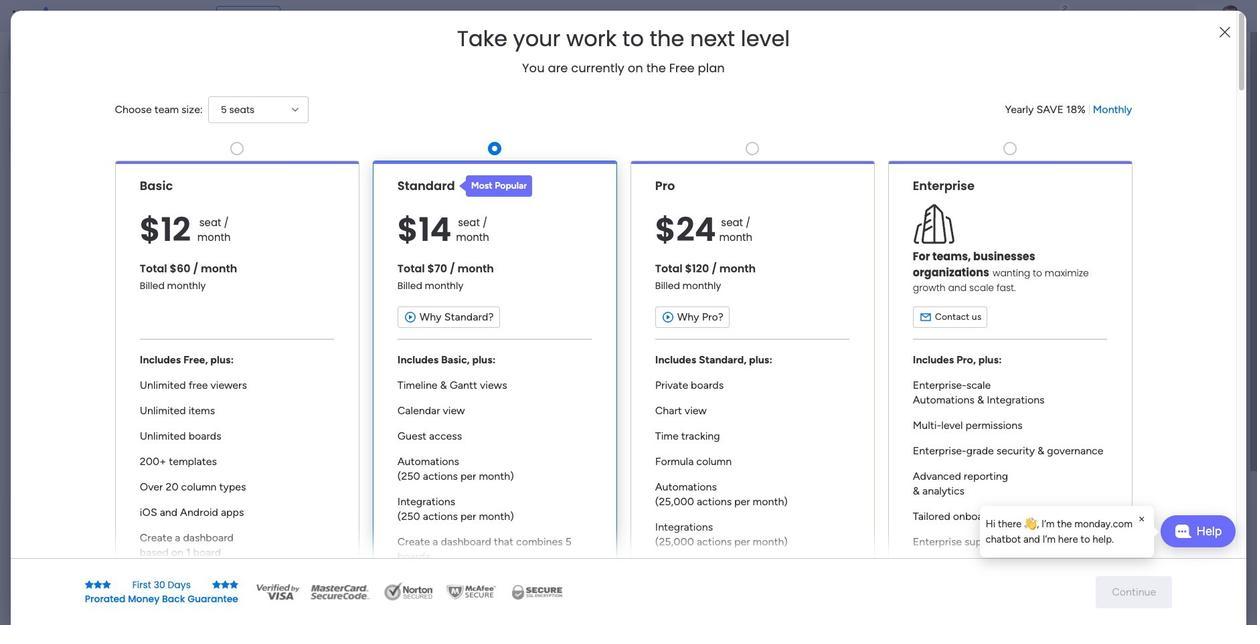 Task type: describe. For each thing, give the bounding box(es) containing it.
chat bot icon image
[[1175, 525, 1191, 538]]

3 star image from the left
[[221, 580, 230, 590]]

0 vertical spatial add to favorites image
[[927, 245, 941, 258]]

star image for 2nd star image from right
[[212, 580, 221, 590]]

1 vertical spatial option
[[8, 63, 163, 84]]

2 terry turtle image from the top
[[279, 599, 305, 625]]

4 star image from the left
[[230, 580, 238, 590]]

mastercard secure code image
[[307, 582, 374, 602]]

remove from favorites image
[[455, 245, 468, 258]]

verified by visa image
[[254, 582, 301, 602]]

close recently visited image
[[247, 109, 263, 125]]

invite members image
[[1079, 9, 1092, 23]]

circle o image
[[1016, 160, 1025, 170]]

pro tier selected option
[[630, 161, 875, 604]]

ssl encrypted image
[[503, 582, 570, 602]]

1 star image from the left
[[94, 580, 102, 590]]

help center element
[[996, 552, 1197, 606]]

terry turtle image
[[1220, 5, 1241, 27]]

component image
[[736, 265, 749, 278]]

2 vertical spatial option
[[0, 158, 171, 161]]

see plans image
[[222, 9, 234, 23]]

monday marketplace image
[[1108, 9, 1121, 23]]



Task type: vqa. For each thing, say whether or not it's contained in the screenshot.
circle o icon on the top of page
yes



Task type: locate. For each thing, give the bounding box(es) containing it.
0 horizontal spatial star image
[[85, 580, 94, 590]]

star image for first star image from the left
[[85, 580, 94, 590]]

terry turtle image left mastercard secure code image
[[279, 599, 305, 625]]

tier options list box
[[115, 136, 1133, 604]]

enterprise tier selected option
[[888, 161, 1133, 604]]

1 terry turtle image from the top
[[279, 550, 305, 577]]

public dashboard image
[[736, 244, 751, 259]]

2 element
[[382, 504, 398, 520], [382, 504, 398, 520]]

mcafee secure image
[[445, 582, 498, 602]]

billing cycle selection group
[[1005, 102, 1133, 117]]

notifications image
[[1020, 9, 1033, 23]]

terry turtle image
[[279, 550, 305, 577], [279, 599, 305, 625]]

1 vertical spatial terry turtle image
[[279, 599, 305, 625]]

templates image image
[[1008, 269, 1185, 362]]

1 horizontal spatial star image
[[212, 580, 221, 590]]

terry turtle image up verified by visa image
[[279, 550, 305, 577]]

check circle image
[[1016, 143, 1025, 153]]

getting started element
[[996, 488, 1197, 542]]

search everything image
[[1141, 9, 1154, 23]]

option
[[8, 40, 163, 62], [8, 63, 163, 84], [0, 158, 171, 161]]

basic tier selected option
[[115, 161, 359, 604]]

help image
[[1170, 9, 1184, 23]]

section head inside standard tier selected option
[[459, 175, 533, 197]]

section head
[[459, 175, 533, 197]]

star image
[[94, 580, 102, 590], [102, 580, 111, 590], [221, 580, 230, 590], [230, 580, 238, 590]]

0 vertical spatial option
[[8, 40, 163, 62]]

0 horizontal spatial add to favorites image
[[455, 409, 468, 422]]

2 image
[[1059, 1, 1071, 16]]

1 vertical spatial add to favorites image
[[455, 409, 468, 422]]

1 star image from the left
[[85, 580, 94, 590]]

star image
[[85, 580, 94, 590], [212, 580, 221, 590]]

list box
[[0, 156, 171, 476]]

standard tier selected option
[[373, 161, 617, 604]]

add to favorites image
[[927, 245, 941, 258], [455, 409, 468, 422]]

1 horizontal spatial add to favorites image
[[927, 245, 941, 258]]

norton secured image
[[379, 582, 439, 602]]

heading
[[457, 27, 790, 51]]

select product image
[[12, 9, 25, 23]]

update feed image
[[1049, 9, 1063, 23]]

quick search results list box
[[247, 125, 964, 467]]

2 star image from the left
[[212, 580, 221, 590]]

2 star image from the left
[[102, 580, 111, 590]]

dialog
[[980, 506, 1154, 558]]

0 vertical spatial terry turtle image
[[279, 550, 305, 577]]



